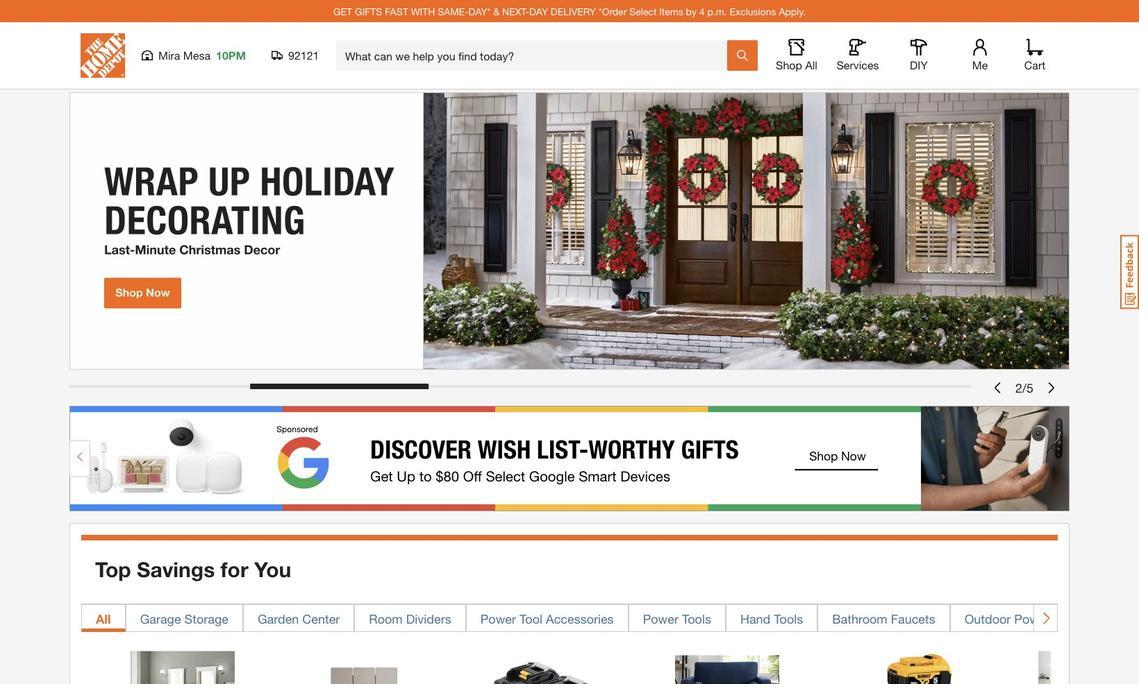 Task type: describe. For each thing, give the bounding box(es) containing it.
apply.
[[779, 5, 806, 17]]

gifts
[[355, 5, 382, 17]]

day*
[[469, 5, 491, 17]]

items
[[659, 5, 683, 17]]

fremont 72 in. w x 22 in. d x 34 in. h double sink freestanding bath vanity in navy blue with gray granite top image
[[1038, 646, 1139, 685]]

all inside button
[[805, 58, 817, 72]]

storage
[[184, 612, 228, 627]]

the home depot logo image
[[81, 33, 125, 78]]

reclaim 66 in. misty gray 3-panel room divider image
[[312, 646, 416, 685]]

92121
[[288, 49, 319, 62]]

p.m.
[[707, 5, 727, 17]]

tools for power tools
[[682, 612, 711, 627]]

garden center button
[[243, 605, 354, 633]]

outdoor power equipment
[[965, 612, 1114, 627]]

next-
[[502, 5, 529, 17]]

mira mesa 10pm
[[158, 49, 246, 62]]

*order
[[599, 5, 627, 17]]

power tool accessories
[[480, 612, 614, 627]]

mesa
[[183, 49, 210, 62]]

5
[[1027, 380, 1034, 396]]

cart
[[1024, 58, 1046, 72]]

outdoor
[[965, 612, 1011, 627]]

bathroom
[[832, 612, 887, 627]]

hand tools
[[740, 612, 803, 627]]

2 / 5
[[1015, 380, 1034, 396]]

me
[[972, 58, 988, 72]]

room dividers button
[[354, 605, 466, 633]]

savings
[[137, 557, 215, 582]]

next slide image
[[1046, 383, 1057, 394]]

get
[[333, 5, 352, 17]]

room
[[369, 612, 403, 627]]

mira
[[158, 49, 180, 62]]

tool
[[520, 612, 542, 627]]

day
[[529, 5, 548, 17]]

for
[[221, 557, 248, 582]]

18v lxt lithium-ion 6.0 ah battery (2-pack) image
[[494, 646, 598, 685]]

previous slide image
[[992, 383, 1003, 394]]

power tools button
[[628, 605, 726, 633]]

shop all button
[[774, 39, 819, 72]]



Task type: locate. For each thing, give the bounding box(es) containing it.
power tool accessories button
[[466, 605, 628, 633]]

garage
[[140, 612, 181, 627]]

2 power from the left
[[643, 612, 679, 627]]

garden
[[258, 612, 299, 627]]

exclusions
[[730, 5, 776, 17]]

all button
[[81, 605, 125, 633]]

diy
[[910, 58, 928, 72]]

1 horizontal spatial tools
[[774, 612, 803, 627]]

0 horizontal spatial power
[[480, 612, 516, 627]]

by
[[686, 5, 697, 17]]

center
[[302, 612, 340, 627]]

garage storage button
[[125, 605, 243, 633]]

faucets
[[891, 612, 935, 627]]

power inside 'button'
[[643, 612, 679, 627]]

me button
[[958, 39, 1002, 72]]

1 horizontal spatial power
[[643, 612, 679, 627]]

terryn 72 in. w x 20 in. d x 35 in. h double sink freestanding bath vanity in white with white engineered stone top image
[[130, 646, 235, 685]]

power for power tool accessories
[[480, 612, 516, 627]]

/
[[1022, 380, 1027, 396]]

top savings for you
[[95, 557, 291, 582]]

3 power from the left
[[1014, 612, 1050, 627]]

2
[[1015, 380, 1022, 396]]

20v max xr premium lithium-ion 5.0ah battery pack (2 pack) image
[[857, 646, 961, 685]]

services
[[837, 58, 879, 72]]

1 power from the left
[[480, 612, 516, 627]]

cart link
[[1020, 39, 1050, 72]]

4
[[699, 5, 705, 17]]

services button
[[836, 39, 880, 72]]

bathroom faucets button
[[818, 605, 950, 633]]

tools up lillith navy blue mid century modern chair image
[[682, 612, 711, 627]]

1 horizontal spatial all
[[805, 58, 817, 72]]

What can we help you find today? search field
[[345, 41, 727, 70]]

power
[[480, 612, 516, 627], [643, 612, 679, 627], [1014, 612, 1050, 627]]

garage storage
[[140, 612, 228, 627]]

92121 button
[[272, 49, 320, 63]]

dividers
[[406, 612, 451, 627]]

all right shop
[[805, 58, 817, 72]]

power tools
[[643, 612, 711, 627]]

shop all
[[776, 58, 817, 72]]

tools right the 'hand'
[[774, 612, 803, 627]]

get gifts fast with same-day* & next-day delivery *order select items by 4 p.m. exclusions apply.
[[333, 5, 806, 17]]

power for power tools
[[643, 612, 679, 627]]

lillith navy blue mid century modern chair image
[[675, 646, 780, 685]]

hand tools button
[[726, 605, 818, 633]]

1 vertical spatial all
[[96, 612, 111, 627]]

outdoor power equipment button
[[950, 605, 1128, 633]]

tools for hand tools
[[774, 612, 803, 627]]

same-
[[438, 5, 469, 17]]

room dividers
[[369, 612, 451, 627]]

tools inside 'button'
[[682, 612, 711, 627]]

equipment
[[1053, 612, 1114, 627]]

0 horizontal spatial all
[[96, 612, 111, 627]]

delivery
[[551, 5, 596, 17]]

2 tools from the left
[[774, 612, 803, 627]]

tools
[[682, 612, 711, 627], [774, 612, 803, 627]]

bathroom faucets
[[832, 612, 935, 627]]

top
[[95, 557, 131, 582]]

&
[[493, 5, 500, 17]]

hand
[[740, 612, 770, 627]]

feedback link image
[[1120, 235, 1139, 310]]

1 tools from the left
[[682, 612, 711, 627]]

all
[[805, 58, 817, 72], [96, 612, 111, 627]]

garden center
[[258, 612, 340, 627]]

0 vertical spatial all
[[805, 58, 817, 72]]

diy button
[[897, 39, 941, 72]]

you
[[254, 557, 291, 582]]

next arrow image
[[1040, 612, 1051, 625]]

select
[[629, 5, 657, 17]]

all inside button
[[96, 612, 111, 627]]

with
[[411, 5, 435, 17]]

img for wrap up holiday decorating last-minute outdoor decor image
[[69, 92, 1070, 370]]

tools inside button
[[774, 612, 803, 627]]

accessories
[[546, 612, 614, 627]]

10pm
[[216, 49, 246, 62]]

shop
[[776, 58, 802, 72]]

2 horizontal spatial power
[[1014, 612, 1050, 627]]

0 horizontal spatial tools
[[682, 612, 711, 627]]

fast
[[385, 5, 408, 17]]

all down the top
[[96, 612, 111, 627]]



Task type: vqa. For each thing, say whether or not it's contained in the screenshot.
Mira
yes



